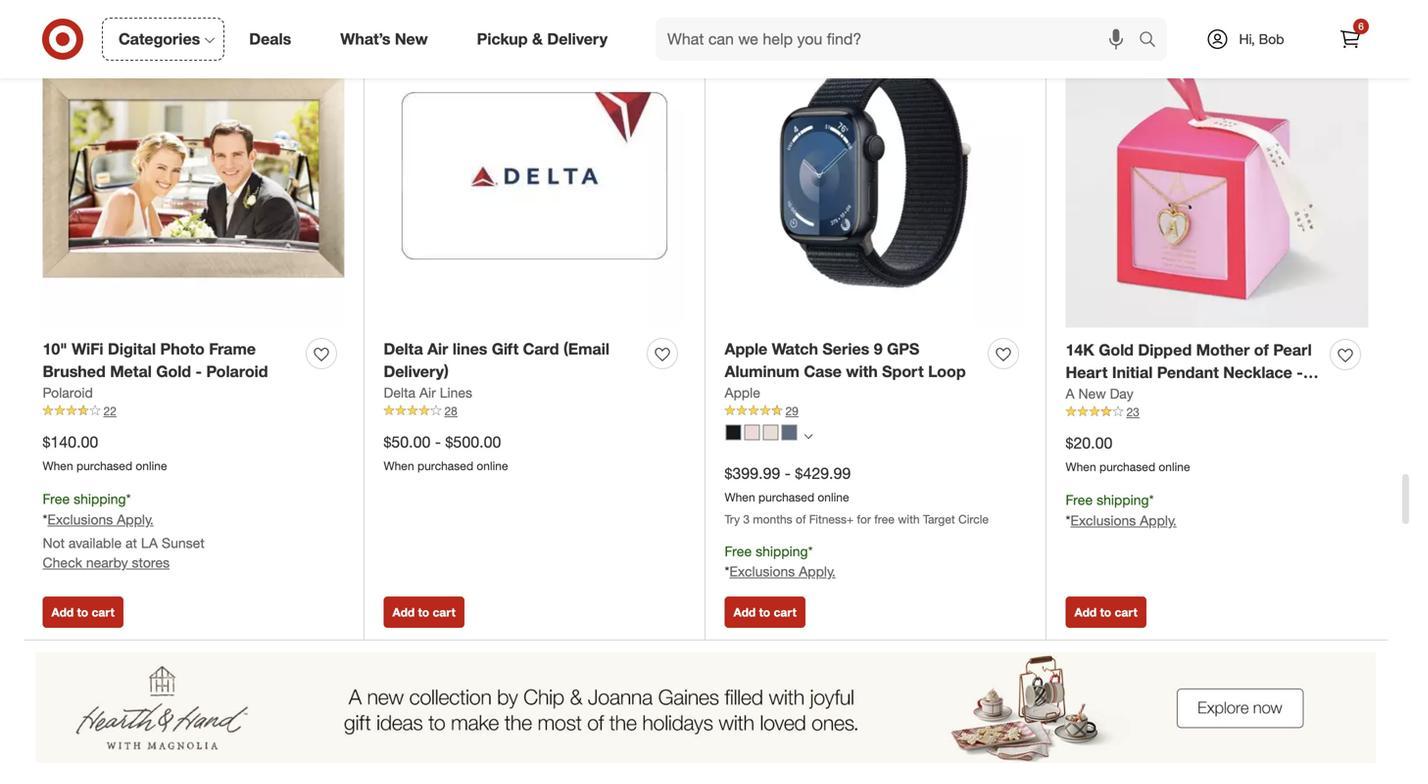Task type: locate. For each thing, give the bounding box(es) containing it.
exclusions apply. link down months
[[730, 563, 836, 581]]

gold down photo
[[156, 362, 191, 381]]

1 cart from the left
[[92, 605, 115, 620]]

of up necklace
[[1255, 341, 1269, 360]]

when down $20.00
[[1066, 460, 1097, 474]]

0 horizontal spatial free
[[43, 491, 70, 508]]

gold up the initial
[[1099, 341, 1134, 360]]

when inside $50.00 - $500.00 when purchased online
[[384, 459, 414, 473]]

air
[[427, 340, 448, 359], [420, 384, 436, 401]]

add to cart button for $399.99
[[725, 597, 806, 629]]

polaroid down frame
[[206, 362, 268, 381]]

purchased down $140.00
[[76, 459, 132, 473]]

2 to from the left
[[418, 605, 429, 620]]

- inside the $399.99 - $429.99 when purchased online try 3 months of fitness+ for free with target circle
[[785, 464, 791, 483]]

free for $140.00
[[43, 491, 70, 508]]

1 horizontal spatial exclusions
[[730, 563, 795, 581]]

14k gold dipped mother of pearl heart initial pendant necklace - a new day™ gold
[[1066, 341, 1319, 405]]

when down $50.00
[[384, 459, 414, 473]]

1 vertical spatial a
[[1066, 385, 1075, 402]]

shipping for $140.00
[[74, 491, 126, 508]]

4 add to cart from the left
[[1075, 605, 1138, 620]]

10" wifi digital photo frame brushed metal gold - polaroid image
[[43, 25, 345, 327], [43, 25, 345, 327]]

* down $20.00 when purchased online
[[1149, 492, 1154, 509]]

* up at
[[126, 491, 131, 508]]

purchased up months
[[759, 490, 815, 505]]

apple
[[725, 340, 768, 359], [725, 384, 761, 401]]

9
[[874, 340, 883, 359]]

2 horizontal spatial shipping
[[1097, 492, 1149, 509]]

brushed
[[43, 362, 106, 381]]

23
[[1127, 405, 1140, 419]]

lines
[[440, 384, 473, 401]]

target
[[923, 512, 955, 527]]

of
[[1255, 341, 1269, 360], [796, 512, 806, 527]]

shipping up available
[[74, 491, 126, 508]]

delta down delivery)
[[384, 384, 416, 401]]

0 horizontal spatial apply.
[[117, 511, 154, 528]]

card
[[523, 340, 559, 359]]

exclusions apply. link down $20.00 when purchased online
[[1071, 512, 1177, 529]]

day
[[1110, 385, 1134, 402]]

categories link
[[102, 18, 225, 61]]

delta inside delta air lines link
[[384, 384, 416, 401]]

4 add from the left
[[1075, 605, 1097, 620]]

1 horizontal spatial a
[[1308, 363, 1319, 382]]

0 horizontal spatial exclusions apply. link
[[47, 511, 154, 528]]

delta air lines
[[384, 384, 473, 401]]

online inside the $399.99 - $429.99 when purchased online try 3 months of fitness+ for free with target circle
[[818, 490, 849, 505]]

case
[[804, 362, 842, 381]]

3 to from the left
[[759, 605, 771, 620]]

2 add from the left
[[393, 605, 415, 620]]

1 vertical spatial of
[[796, 512, 806, 527]]

when inside $20.00 when purchased online
[[1066, 460, 1097, 474]]

4 to from the left
[[1100, 605, 1112, 620]]

apple down aluminum
[[725, 384, 761, 401]]

online down $500.00
[[477, 459, 508, 473]]

apple watch series 9 gps aluminum case with sport loop link
[[725, 338, 981, 383]]

2 horizontal spatial gold
[[1146, 386, 1181, 405]]

2 delta from the top
[[384, 384, 416, 401]]

apple up aluminum
[[725, 340, 768, 359]]

10" wifi digital photo frame brushed metal gold - polaroid
[[43, 340, 268, 381]]

exclusions for $20.00
[[1071, 512, 1136, 529]]

exclusions apply. link
[[47, 511, 154, 528], [1071, 512, 1177, 529], [730, 563, 836, 581]]

(email
[[564, 340, 610, 359]]

purchased down $500.00
[[418, 459, 474, 473]]

shipping inside free shipping * * exclusions apply. not available at la sunset check nearby stores
[[74, 491, 126, 508]]

deals
[[249, 29, 291, 49]]

polaroid down brushed
[[43, 384, 93, 401]]

exclusions down months
[[730, 563, 795, 581]]

apply. inside free shipping * * exclusions apply. not available at la sunset check nearby stores
[[117, 511, 154, 528]]

2 horizontal spatial free
[[1066, 492, 1093, 509]]

0 vertical spatial polaroid
[[206, 362, 268, 381]]

to
[[77, 605, 88, 620], [418, 605, 429, 620], [759, 605, 771, 620], [1100, 605, 1112, 620]]

new inside the a new day link
[[1079, 385, 1106, 402]]

pink image
[[745, 425, 760, 441]]

1 vertical spatial delta
[[384, 384, 416, 401]]

polaroid
[[206, 362, 268, 381], [43, 384, 93, 401]]

add to cart
[[51, 605, 115, 620], [393, 605, 456, 620], [734, 605, 797, 620], [1075, 605, 1138, 620]]

- inside 10" wifi digital photo frame brushed metal gold - polaroid
[[196, 362, 202, 381]]

2 apple from the top
[[725, 384, 761, 401]]

free down $20.00
[[1066, 492, 1093, 509]]

free up not
[[43, 491, 70, 508]]

apply. for $20.00
[[1140, 512, 1177, 529]]

when down $140.00
[[43, 459, 73, 473]]

categories
[[119, 29, 200, 49]]

1 horizontal spatial free shipping * * exclusions apply.
[[1066, 492, 1177, 529]]

-
[[196, 362, 202, 381], [1297, 363, 1304, 382], [435, 433, 441, 452], [785, 464, 791, 483]]

midnight image
[[726, 425, 742, 441]]

14k gold dipped mother of pearl heart initial pendant necklace - a new day™ gold image
[[1066, 25, 1369, 328], [1066, 25, 1369, 328]]

4 cart from the left
[[1115, 605, 1138, 620]]

when up the 3
[[725, 490, 755, 505]]

1 to from the left
[[77, 605, 88, 620]]

0 horizontal spatial gold
[[156, 362, 191, 381]]

deals link
[[233, 18, 316, 61]]

exclusions
[[47, 511, 113, 528], [1071, 512, 1136, 529], [730, 563, 795, 581]]

air up delivery)
[[427, 340, 448, 359]]

pendant
[[1157, 363, 1219, 382]]

delta air lines link
[[384, 383, 473, 403]]

apply. for $140.00
[[117, 511, 154, 528]]

1 vertical spatial with
[[898, 512, 920, 527]]

add to cart for $140.00
[[51, 605, 115, 620]]

add for $20.00
[[1075, 605, 1097, 620]]

apply. down $20.00 when purchased online
[[1140, 512, 1177, 529]]

free shipping * * exclusions apply. down months
[[725, 543, 836, 581]]

0 vertical spatial with
[[846, 362, 878, 381]]

$140.00 when purchased online
[[43, 433, 167, 473]]

1 vertical spatial gold
[[156, 362, 191, 381]]

*
[[126, 491, 131, 508], [1149, 492, 1154, 509], [43, 511, 47, 528], [1066, 512, 1071, 529], [808, 543, 813, 560], [725, 563, 730, 581]]

0 vertical spatial a
[[1308, 363, 1319, 382]]

1 vertical spatial apple
[[725, 384, 761, 401]]

air for lines
[[420, 384, 436, 401]]

2 add to cart button from the left
[[384, 597, 465, 629]]

new
[[395, 29, 428, 49], [1079, 385, 1106, 402], [1066, 386, 1099, 405]]

delta
[[384, 340, 423, 359], [384, 384, 416, 401]]

a down pearl at right top
[[1308, 363, 1319, 382]]

new inside what's new "link"
[[395, 29, 428, 49]]

0 horizontal spatial exclusions
[[47, 511, 113, 528]]

add for $140.00
[[51, 605, 74, 620]]

exclusions apply. link up available
[[47, 511, 154, 528]]

shipping for $20.00
[[1097, 492, 1149, 509]]

free
[[43, 491, 70, 508], [1066, 492, 1093, 509], [725, 543, 752, 560]]

cart
[[92, 605, 115, 620], [433, 605, 456, 620], [774, 605, 797, 620], [1115, 605, 1138, 620]]

- right $50.00
[[435, 433, 441, 452]]

gps
[[887, 340, 920, 359]]

10" wifi digital photo frame brushed metal gold - polaroid link
[[43, 338, 298, 383]]

purchased down $20.00
[[1100, 460, 1156, 474]]

- inside $50.00 - $500.00 when purchased online
[[435, 433, 441, 452]]

28 link
[[384, 403, 686, 420]]

1 vertical spatial polaroid
[[43, 384, 93, 401]]

new for what's
[[395, 29, 428, 49]]

exclusions down $20.00 when purchased online
[[1071, 512, 1136, 529]]

fitness+
[[809, 512, 854, 527]]

2 add to cart from the left
[[393, 605, 456, 620]]

6
[[1359, 20, 1364, 32]]

apple inside apple watch series 9 gps aluminum case with sport loop
[[725, 340, 768, 359]]

add to cart button for $20.00
[[1066, 597, 1147, 629]]

1 horizontal spatial gold
[[1099, 341, 1134, 360]]

shipping
[[74, 491, 126, 508], [1097, 492, 1149, 509], [756, 543, 808, 560]]

1 horizontal spatial polaroid
[[206, 362, 268, 381]]

lines
[[453, 340, 488, 359]]

* up not
[[43, 511, 47, 528]]

to for $50.00
[[418, 605, 429, 620]]

- right $399.99
[[785, 464, 791, 483]]

0 vertical spatial apple
[[725, 340, 768, 359]]

1 horizontal spatial with
[[898, 512, 920, 527]]

gold
[[1099, 341, 1134, 360], [156, 362, 191, 381], [1146, 386, 1181, 405]]

advertisement region
[[24, 653, 1388, 764]]

online up fitness+
[[818, 490, 849, 505]]

gold inside 10" wifi digital photo frame brushed metal gold - polaroid
[[156, 362, 191, 381]]

delta inside delta air lines gift card (email delivery)
[[384, 340, 423, 359]]

apple watch series 9 gps aluminum case with sport loop image
[[725, 25, 1027, 327], [725, 25, 1027, 327]]

2 horizontal spatial exclusions
[[1071, 512, 1136, 529]]

What can we help you find? suggestions appear below search field
[[656, 18, 1144, 61]]

of inside the 14k gold dipped mother of pearl heart initial pendant necklace - a new day™ gold
[[1255, 341, 1269, 360]]

0 horizontal spatial shipping
[[74, 491, 126, 508]]

dipped
[[1138, 341, 1192, 360]]

add to cart button for $50.00
[[384, 597, 465, 629]]

- down pearl at right top
[[1297, 363, 1304, 382]]

apply. up at
[[117, 511, 154, 528]]

shipping down months
[[756, 543, 808, 560]]

check
[[43, 554, 82, 572]]

1 horizontal spatial of
[[1255, 341, 1269, 360]]

online down 23 link
[[1159, 460, 1191, 474]]

with right free
[[898, 512, 920, 527]]

2 cart from the left
[[433, 605, 456, 620]]

free shipping * * exclusions apply. down $20.00 when purchased online
[[1066, 492, 1177, 529]]

hi, bob
[[1240, 30, 1285, 48]]

exclusions apply. link for 14k gold dipped mother of pearl heart initial pendant necklace - a new day™ gold
[[1071, 512, 1177, 529]]

3 add from the left
[[734, 605, 756, 620]]

exclusions up available
[[47, 511, 113, 528]]

cart for $140.00
[[92, 605, 115, 620]]

0 horizontal spatial free shipping * * exclusions apply.
[[725, 543, 836, 581]]

starlight image
[[763, 425, 779, 441]]

wifi
[[72, 340, 103, 359]]

3 add to cart button from the left
[[725, 597, 806, 629]]

apply.
[[117, 511, 154, 528], [1140, 512, 1177, 529], [799, 563, 836, 581]]

what's
[[340, 29, 391, 49]]

1 apple from the top
[[725, 340, 768, 359]]

1 add to cart from the left
[[51, 605, 115, 620]]

apply. down fitness+
[[799, 563, 836, 581]]

stores
[[132, 554, 170, 572]]

0 vertical spatial free shipping * * exclusions apply.
[[1066, 492, 1177, 529]]

months
[[753, 512, 793, 527]]

air inside delta air lines gift card (email delivery)
[[427, 340, 448, 359]]

shipping down $20.00 when purchased online
[[1097, 492, 1149, 509]]

- down photo
[[196, 362, 202, 381]]

1 add to cart button from the left
[[43, 597, 123, 629]]

air down delivery)
[[420, 384, 436, 401]]

mother
[[1197, 341, 1250, 360]]

* down fitness+
[[808, 543, 813, 560]]

add for $50.00
[[393, 605, 415, 620]]

all colors image
[[804, 432, 813, 441]]

apple watch series 9 gps aluminum case with sport loop
[[725, 340, 966, 381]]

winter blue image
[[782, 425, 797, 441]]

with inside the $399.99 - $429.99 when purchased online try 3 months of fitness+ for free with target circle
[[898, 512, 920, 527]]

3 cart from the left
[[774, 605, 797, 620]]

delta up delivery)
[[384, 340, 423, 359]]

2 horizontal spatial apply.
[[1140, 512, 1177, 529]]

free shipping * * exclusions apply. for -
[[725, 543, 836, 581]]

free inside free shipping * * exclusions apply. not available at la sunset check nearby stores
[[43, 491, 70, 508]]

3 add to cart from the left
[[734, 605, 797, 620]]

bob
[[1259, 30, 1285, 48]]

with down series
[[846, 362, 878, 381]]

0 vertical spatial of
[[1255, 341, 1269, 360]]

1 delta from the top
[[384, 340, 423, 359]]

0 horizontal spatial of
[[796, 512, 806, 527]]

online
[[136, 459, 167, 473], [477, 459, 508, 473], [1159, 460, 1191, 474], [818, 490, 849, 505]]

when inside the $399.99 - $429.99 when purchased online try 3 months of fitness+ for free with target circle
[[725, 490, 755, 505]]

0 horizontal spatial with
[[846, 362, 878, 381]]

0 horizontal spatial polaroid
[[43, 384, 93, 401]]

add for $399.99
[[734, 605, 756, 620]]

online down 22 link
[[136, 459, 167, 473]]

exclusions inside free shipping * * exclusions apply. not available at la sunset check nearby stores
[[47, 511, 113, 528]]

purchased
[[76, 459, 132, 473], [418, 459, 474, 473], [1100, 460, 1156, 474], [759, 490, 815, 505]]

of right months
[[796, 512, 806, 527]]

when
[[43, 459, 73, 473], [384, 459, 414, 473], [1066, 460, 1097, 474], [725, 490, 755, 505]]

4 add to cart button from the left
[[1066, 597, 1147, 629]]

purchased inside $20.00 when purchased online
[[1100, 460, 1156, 474]]

a down "heart"
[[1066, 385, 1075, 402]]

1 horizontal spatial exclusions apply. link
[[730, 563, 836, 581]]

gold down pendant
[[1146, 386, 1181, 405]]

28
[[445, 404, 458, 418]]

check nearby stores button
[[43, 553, 170, 573]]

2 horizontal spatial exclusions apply. link
[[1071, 512, 1177, 529]]

1 vertical spatial air
[[420, 384, 436, 401]]

0 vertical spatial delta
[[384, 340, 423, 359]]

1 vertical spatial free shipping * * exclusions apply.
[[725, 543, 836, 581]]

1 add from the left
[[51, 605, 74, 620]]

free down try
[[725, 543, 752, 560]]

0 vertical spatial air
[[427, 340, 448, 359]]



Task type: describe. For each thing, give the bounding box(es) containing it.
nearby
[[86, 554, 128, 572]]

purchased inside the $399.99 - $429.99 when purchased online try 3 months of fitness+ for free with target circle
[[759, 490, 815, 505]]

new for a
[[1079, 385, 1106, 402]]

&
[[532, 29, 543, 49]]

add to cart for $399.99
[[734, 605, 797, 620]]

free
[[875, 512, 895, 527]]

a new day
[[1066, 385, 1134, 402]]

all colors element
[[804, 429, 813, 441]]

polaroid link
[[43, 383, 93, 403]]

digital
[[108, 340, 156, 359]]

air for lines
[[427, 340, 448, 359]]

apple for apple
[[725, 384, 761, 401]]

exclusions for $140.00
[[47, 511, 113, 528]]

$20.00
[[1066, 434, 1113, 453]]

14k gold dipped mother of pearl heart initial pendant necklace - a new day™ gold link
[[1066, 339, 1323, 405]]

apple for apple watch series 9 gps aluminum case with sport loop
[[725, 340, 768, 359]]

frame
[[209, 340, 256, 359]]

add to cart for $20.00
[[1075, 605, 1138, 620]]

with inside apple watch series 9 gps aluminum case with sport loop
[[846, 362, 878, 381]]

delivery
[[547, 29, 608, 49]]

what's new
[[340, 29, 428, 49]]

$50.00
[[384, 433, 431, 452]]

for
[[857, 512, 871, 527]]

hi,
[[1240, 30, 1255, 48]]

delta air lines gift card (email delivery) link
[[384, 338, 640, 383]]

pickup & delivery link
[[460, 18, 632, 61]]

14k
[[1066, 341, 1095, 360]]

apple link
[[725, 383, 761, 403]]

photo
[[160, 340, 205, 359]]

day™
[[1104, 386, 1142, 405]]

circle
[[959, 512, 989, 527]]

2 vertical spatial gold
[[1146, 386, 1181, 405]]

$399.99
[[725, 464, 781, 483]]

purchased inside $140.00 when purchased online
[[76, 459, 132, 473]]

online inside $140.00 when purchased online
[[136, 459, 167, 473]]

* down try
[[725, 563, 730, 581]]

- inside the 14k gold dipped mother of pearl heart initial pendant necklace - a new day™ gold
[[1297, 363, 1304, 382]]

22
[[103, 404, 117, 418]]

6 link
[[1329, 18, 1372, 61]]

gift
[[492, 340, 519, 359]]

$429.99
[[795, 464, 851, 483]]

29
[[786, 404, 799, 418]]

1 horizontal spatial free
[[725, 543, 752, 560]]

0 horizontal spatial a
[[1066, 385, 1075, 402]]

purchased inside $50.00 - $500.00 when purchased online
[[418, 459, 474, 473]]

search button
[[1130, 18, 1177, 65]]

29 link
[[725, 403, 1027, 420]]

23 link
[[1066, 404, 1369, 421]]

to for $399.99
[[759, 605, 771, 620]]

cart for $399.99
[[774, 605, 797, 620]]

online inside $50.00 - $500.00 when purchased online
[[477, 459, 508, 473]]

1 horizontal spatial shipping
[[756, 543, 808, 560]]

0 vertical spatial gold
[[1099, 341, 1134, 360]]

delta for delta air lines
[[384, 384, 416, 401]]

to for $20.00
[[1100, 605, 1112, 620]]

la
[[141, 535, 158, 552]]

$399.99 - $429.99 when purchased online try 3 months of fitness+ for free with target circle
[[725, 464, 989, 527]]

loop
[[928, 362, 966, 381]]

initial
[[1112, 363, 1153, 382]]

cart for $50.00
[[433, 605, 456, 620]]

delta for delta air lines gift card (email delivery)
[[384, 340, 423, 359]]

pickup & delivery
[[477, 29, 608, 49]]

sunset
[[162, 535, 205, 552]]

at
[[125, 535, 137, 552]]

sport
[[882, 362, 924, 381]]

1 horizontal spatial apply.
[[799, 563, 836, 581]]

3
[[743, 512, 750, 527]]

online inside $20.00 when purchased online
[[1159, 460, 1191, 474]]

$500.00
[[446, 433, 501, 452]]

series
[[823, 340, 870, 359]]

delivery)
[[384, 362, 449, 381]]

when inside $140.00 when purchased online
[[43, 459, 73, 473]]

a inside the 14k gold dipped mother of pearl heart initial pendant necklace - a new day™ gold
[[1308, 363, 1319, 382]]

free shipping * * exclusions apply. not available at la sunset check nearby stores
[[43, 491, 205, 572]]

a new day link
[[1066, 384, 1134, 404]]

new inside the 14k gold dipped mother of pearl heart initial pendant necklace - a new day™ gold
[[1066, 386, 1099, 405]]

search
[[1130, 31, 1177, 51]]

$140.00
[[43, 433, 98, 452]]

heart
[[1066, 363, 1108, 382]]

add to cart for $50.00
[[393, 605, 456, 620]]

free shipping * * exclusions apply. for when
[[1066, 492, 1177, 529]]

not
[[43, 535, 65, 552]]

exclusions apply. link for apple watch series 9 gps aluminum case with sport loop
[[730, 563, 836, 581]]

delta air lines gift card (email delivery) image
[[384, 25, 686, 327]]

necklace
[[1224, 363, 1293, 382]]

free for $20.00
[[1066, 492, 1093, 509]]

available
[[69, 535, 122, 552]]

$50.00 - $500.00 when purchased online
[[384, 433, 508, 473]]

of inside the $399.99 - $429.99 when purchased online try 3 months of fitness+ for free with target circle
[[796, 512, 806, 527]]

metal
[[110, 362, 152, 381]]

try
[[725, 512, 740, 527]]

* down $20.00
[[1066, 512, 1071, 529]]

to for $140.00
[[77, 605, 88, 620]]

watch
[[772, 340, 819, 359]]

10"
[[43, 340, 67, 359]]

22 link
[[43, 403, 345, 420]]

pickup
[[477, 29, 528, 49]]

what's new link
[[324, 18, 453, 61]]

$20.00 when purchased online
[[1066, 434, 1191, 474]]

polaroid inside 10" wifi digital photo frame brushed metal gold - polaroid
[[206, 362, 268, 381]]

delta air lines gift card (email delivery)
[[384, 340, 610, 381]]

aluminum
[[725, 362, 800, 381]]

pearl
[[1274, 341, 1312, 360]]

cart for $20.00
[[1115, 605, 1138, 620]]

add to cart button for $140.00
[[43, 597, 123, 629]]



Task type: vqa. For each thing, say whether or not it's contained in the screenshot.
"Add to cart" button related to $20.00
yes



